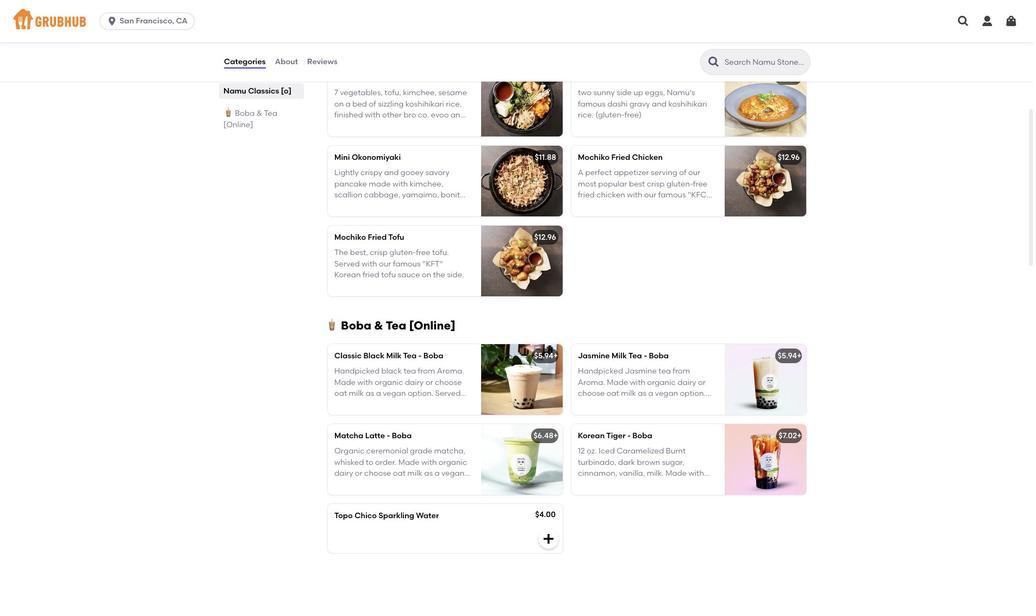 Task type: locate. For each thing, give the bounding box(es) containing it.
2 vertical spatial gluten-
[[390, 248, 416, 257]]

- up from
[[419, 351, 422, 361]]

crisp down mochiko fried tofu
[[370, 248, 388, 257]]

served down the
[[335, 259, 360, 269]]

0 vertical spatial gluten-
[[390, 132, 417, 142]]

"kft"
[[423, 259, 443, 269]]

koshihikari inside two sunny side up eggs, namu's famous dashi gravy and koshihikari rice. (gluten-free)
[[669, 99, 707, 109]]

koshihikari up co.
[[406, 99, 444, 109]]

mochiko fried tofu
[[335, 233, 404, 242]]

1 vertical spatial 🧋
[[326, 319, 338, 332]]

1 vertical spatial a
[[376, 389, 381, 398]]

with down milk at the bottom of page
[[352, 400, 368, 409]]

2 milk from the left
[[612, 351, 627, 361]]

$5.94 for classic black milk tea - boba
[[534, 351, 554, 361]]

jasmine milk tea - boba
[[578, 351, 669, 361]]

0 horizontal spatial $5.94
[[534, 351, 554, 361]]

1 vertical spatial $12.96
[[535, 233, 556, 242]]

$12.96 for the best, crisp gluten-free tofu. served with our famous "kft" korean fried tofu sauce on the side.
[[535, 233, 556, 242]]

our up tofu
[[379, 259, 391, 269]]

1 horizontal spatial $12.96
[[778, 153, 800, 162]]

+ for matcha latte - boba
[[554, 431, 558, 441]]

namu classics [o]
[[326, 40, 430, 54], [224, 87, 292, 96]]

koshihikari
[[406, 99, 444, 109], [669, 99, 707, 109]]

0 vertical spatial sauce
[[578, 201, 601, 211]]

0 horizontal spatial on
[[335, 99, 344, 109]]

best,
[[350, 248, 368, 257]]

1 vertical spatial rice.
[[578, 110, 594, 120]]

1 horizontal spatial free)
[[625, 110, 642, 120]]

classics
[[363, 40, 411, 54], [248, 87, 279, 96]]

0 vertical spatial mochiko
[[578, 153, 610, 162]]

a inside the handpicked black tea from aroma. made with organic dairy or choose oat milk as a vegan option. served iced with boba. choose sweetness level - 0%, 25%, 50%, 75%, 100%
[[376, 389, 381, 398]]

and up stonepot
[[451, 110, 466, 120]]

classics down categories button
[[248, 87, 279, 96]]

🧋 boba & tea [online]
[[224, 109, 277, 129], [326, 319, 456, 332]]

0 horizontal spatial of
[[369, 99, 376, 109]]

1 $5.94 + from the left
[[534, 351, 558, 361]]

0 horizontal spatial fried
[[368, 233, 387, 242]]

of right bed
[[369, 99, 376, 109]]

sauce inside a perfect appetizer serving of our most popular best crisp gluten-free fried chicken with our famous "kfc" sauce
[[578, 201, 601, 211]]

a right as
[[376, 389, 381, 398]]

7
[[335, 88, 338, 98]]

loco moco image
[[725, 66, 807, 137]]

0 horizontal spatial $5.94 +
[[534, 351, 558, 361]]

0 vertical spatial 🧋
[[224, 109, 233, 118]]

1 vertical spatial crisp
[[370, 248, 388, 257]]

+ for classic black milk tea - boba
[[554, 351, 558, 361]]

crisp down serving
[[647, 179, 665, 189]]

tofu,
[[385, 88, 401, 98]]

1 $5.94 from the left
[[534, 351, 554, 361]]

and inside two sunny side up eggs, namu's famous dashi gravy and koshihikari rice. (gluten-free)
[[652, 99, 667, 109]]

1 vertical spatial namu
[[335, 73, 357, 82]]

2 vertical spatial namu
[[224, 87, 246, 96]]

50%,
[[393, 411, 411, 420]]

0 horizontal spatial rice.
[[446, 99, 462, 109]]

of
[[369, 99, 376, 109], [679, 168, 687, 178]]

$4.00
[[536, 510, 556, 519]]

0 vertical spatial fried
[[578, 190, 595, 200]]

1 horizontal spatial of
[[679, 168, 687, 178]]

on inside 7 vegetables, tofu, kimchee, sesame on a bed of sizzling koshihikari rice. finished with other bro co. evoo and nori. served with our namu stonepot sauce. (vegan, gluten-free)
[[335, 99, 344, 109]]

25%,
[[374, 411, 391, 420]]

sauce right tofu
[[398, 270, 420, 280]]

0 horizontal spatial served
[[335, 259, 360, 269]]

best
[[629, 179, 645, 189]]

with down best
[[627, 190, 643, 200]]

san
[[120, 16, 134, 26]]

classics up stonepot
[[363, 40, 411, 54]]

0 horizontal spatial a
[[346, 99, 351, 109]]

0 vertical spatial crisp
[[647, 179, 665, 189]]

sauce,
[[375, 201, 399, 211]]

1 horizontal spatial koshihikari
[[669, 99, 707, 109]]

of inside a perfect appetizer serving of our most popular best crisp gluten-free fried chicken with our famous "kfc" sauce
[[679, 168, 687, 178]]

on left the
[[422, 270, 431, 280]]

[online]
[[224, 120, 253, 129], [409, 319, 456, 332]]

served down choose
[[435, 389, 461, 398]]

namu for 🧋 boba & tea [online]
[[224, 87, 246, 96]]

matcha
[[335, 431, 364, 441]]

mochiko up 'best,'
[[335, 233, 366, 242]]

appetizer
[[614, 168, 649, 178]]

0 horizontal spatial korean
[[335, 270, 361, 280]]

2 vertical spatial famous
[[393, 259, 421, 269]]

on down 7
[[335, 99, 344, 109]]

tea up classic black milk tea - boba at the bottom
[[386, 319, 407, 332]]

1 horizontal spatial famous
[[578, 99, 606, 109]]

rice.
[[446, 99, 462, 109], [578, 110, 594, 120]]

1 vertical spatial served
[[435, 389, 461, 398]]

1 vertical spatial [o]
[[281, 87, 292, 96]]

1 horizontal spatial [online]
[[409, 319, 456, 332]]

mochiko up the perfect
[[578, 153, 610, 162]]

koshihikari for sesame
[[406, 99, 444, 109]]

1 vertical spatial free
[[416, 248, 431, 257]]

our down bro
[[396, 121, 408, 131]]

tiger
[[607, 431, 626, 441]]

0 vertical spatial free
[[693, 179, 708, 189]]

Search Namu Stonepot search field
[[724, 57, 807, 67]]

1 horizontal spatial free
[[693, 179, 708, 189]]

1 vertical spatial on
[[422, 270, 431, 280]]

gluten- inside the best, crisp gluten-free tofu. served with our famous "kft" korean fried tofu sauce on the side.
[[390, 248, 416, 257]]

1 vertical spatial free)
[[417, 132, 434, 142]]

tea down about button
[[264, 109, 277, 118]]

free)
[[625, 110, 642, 120], [417, 132, 434, 142]]

0 vertical spatial $12.96
[[778, 153, 800, 162]]

0 horizontal spatial classics
[[248, 87, 279, 96]]

with down gooey
[[393, 179, 408, 189]]

0%,
[[358, 411, 372, 420]]

1 horizontal spatial $5.94
[[778, 351, 797, 361]]

a inside 7 vegetables, tofu, kimchee, sesame on a bed of sizzling koshihikari rice. finished with other bro co. evoo and nori. served with our namu stonepot sauce. (vegan, gluten-free)
[[346, 99, 351, 109]]

fried
[[612, 153, 631, 162], [368, 233, 387, 242]]

famous inside the best, crisp gluten-free tofu. served with our famous "kft" korean fried tofu sauce on the side.
[[393, 259, 421, 269]]

vegan
[[383, 389, 406, 398]]

namu classics [o] up stonepot
[[326, 40, 430, 54]]

gluten- down serving
[[667, 179, 693, 189]]

classic
[[335, 351, 362, 361]]

famous down serving
[[659, 190, 686, 200]]

the
[[433, 270, 445, 280]]

koshihikari for eggs,
[[669, 99, 707, 109]]

vegetables,
[[340, 88, 383, 98]]

2 $5.94 + from the left
[[778, 351, 802, 361]]

0 vertical spatial korean
[[335, 270, 361, 280]]

crisp inside a perfect appetizer serving of our most popular best crisp gluten-free fried chicken with our famous "kfc" sauce
[[647, 179, 665, 189]]

jasmine
[[578, 351, 610, 361]]

level
[[335, 411, 351, 420]]

korean tiger - boba
[[578, 431, 653, 441]]

and inside 7 vegetables, tofu, kimchee, sesame on a bed of sizzling koshihikari rice. finished with other bro co. evoo and nori. served with our namu stonepot sauce. (vegan, gluten-free)
[[451, 110, 466, 120]]

kimchee, inside 7 vegetables, tofu, kimchee, sesame on a bed of sizzling koshihikari rice. finished with other bro co. evoo and nori. served with our namu stonepot sauce. (vegan, gluten-free)
[[403, 88, 437, 98]]

korean inside the best, crisp gluten-free tofu. served with our famous "kft" korean fried tofu sauce on the side.
[[335, 270, 361, 280]]

0 vertical spatial 🧋 boba & tea [online]
[[224, 109, 277, 129]]

1 vertical spatial &
[[374, 319, 383, 332]]

kimchee, up co.
[[403, 88, 437, 98]]

namu up reviews
[[326, 40, 360, 54]]

lightly crispy and gooey savory pancake made with kimchee, scallion cabbage, yamaimo, bonito flakes, oko sauce, and kewpie mayo
[[335, 168, 466, 211]]

0 horizontal spatial $12.96
[[535, 233, 556, 242]]

free) down 'gravy' at the top right
[[625, 110, 642, 120]]

2 $5.94 from the left
[[778, 351, 797, 361]]

rice. inside two sunny side up eggs, namu's famous dashi gravy and koshihikari rice. (gluten-free)
[[578, 110, 594, 120]]

gluten- down namu
[[390, 132, 417, 142]]

sweetness
[[423, 400, 461, 409]]

fried up appetizer
[[612, 153, 631, 162]]

$12.96
[[778, 153, 800, 162], [535, 233, 556, 242]]

korean left tiger
[[578, 431, 605, 441]]

topo
[[335, 511, 353, 521]]

sparkling
[[379, 511, 414, 521]]

0 horizontal spatial mochiko
[[335, 233, 366, 242]]

tea up tea
[[403, 351, 417, 361]]

- left 0%, at the bottom left of the page
[[353, 411, 356, 420]]

1 horizontal spatial on
[[422, 270, 431, 280]]

0 vertical spatial of
[[369, 99, 376, 109]]

a up 'finished'
[[346, 99, 351, 109]]

free
[[693, 179, 708, 189], [416, 248, 431, 257]]

milk
[[349, 389, 364, 398]]

with inside the lightly crispy and gooey savory pancake made with kimchee, scallion cabbage, yamaimo, bonito flakes, oko sauce, and kewpie mayo
[[393, 179, 408, 189]]

+ for korean tiger - boba
[[797, 431, 802, 441]]

boba inside 🧋 boba & tea [online]
[[235, 109, 255, 118]]

1 horizontal spatial mochiko
[[578, 153, 610, 162]]

1 horizontal spatial crisp
[[647, 179, 665, 189]]

and down eggs, on the top right
[[652, 99, 667, 109]]

milk up black
[[386, 351, 402, 361]]

1 horizontal spatial korean
[[578, 431, 605, 441]]

0 vertical spatial classics
[[363, 40, 411, 54]]

free up the "kft"
[[416, 248, 431, 257]]

1 vertical spatial [online]
[[409, 319, 456, 332]]

&
[[257, 109, 262, 118], [374, 319, 383, 332]]

1 horizontal spatial 🧋 boba & tea [online]
[[326, 319, 456, 332]]

1 horizontal spatial rice.
[[578, 110, 594, 120]]

0 horizontal spatial koshihikari
[[406, 99, 444, 109]]

matcha latte - boba image
[[481, 424, 563, 495]]

0 horizontal spatial &
[[257, 109, 262, 118]]

free up "kfc"
[[693, 179, 708, 189]]

1 vertical spatial of
[[679, 168, 687, 178]]

korean down the
[[335, 270, 361, 280]]

1 horizontal spatial $5.94 +
[[778, 351, 802, 361]]

0 vertical spatial fried
[[612, 153, 631, 162]]

1 horizontal spatial sauce
[[578, 201, 601, 211]]

korean
[[335, 270, 361, 280], [578, 431, 605, 441]]

perfect
[[586, 168, 612, 178]]

boba.
[[370, 400, 391, 409]]

tea
[[264, 109, 277, 118], [386, 319, 407, 332], [403, 351, 417, 361], [629, 351, 642, 361]]

gluten- inside 7 vegetables, tofu, kimchee, sesame on a bed of sizzling koshihikari rice. finished with other bro co. evoo and nori. served with our namu stonepot sauce. (vegan, gluten-free)
[[390, 132, 417, 142]]

0 vertical spatial kimchee,
[[403, 88, 437, 98]]

free inside the best, crisp gluten-free tofu. served with our famous "kft" korean fried tofu sauce on the side.
[[416, 248, 431, 257]]

1 vertical spatial mochiko
[[335, 233, 366, 242]]

about button
[[275, 42, 299, 82]]

chico
[[355, 511, 377, 521]]

black
[[382, 367, 402, 376]]

1 milk from the left
[[386, 351, 402, 361]]

or
[[426, 378, 433, 387]]

oko
[[360, 201, 373, 211]]

1 vertical spatial fried
[[363, 270, 380, 280]]

0 vertical spatial namu classics [o]
[[326, 40, 430, 54]]

namu down categories button
[[224, 87, 246, 96]]

0 horizontal spatial free
[[416, 248, 431, 257]]

gravy
[[630, 99, 650, 109]]

0 horizontal spatial free)
[[417, 132, 434, 142]]

rice. inside 7 vegetables, tofu, kimchee, sesame on a bed of sizzling koshihikari rice. finished with other bro co. evoo and nori. served with our namu stonepot sauce. (vegan, gluten-free)
[[446, 99, 462, 109]]

0 vertical spatial served
[[335, 259, 360, 269]]

1 vertical spatial famous
[[659, 190, 686, 200]]

0 horizontal spatial sauce
[[398, 270, 420, 280]]

matcha latte - boba
[[335, 431, 412, 441]]

0 horizontal spatial 🧋
[[224, 109, 233, 118]]

rice. for two sunny side up eggs, namu's famous dashi gravy and koshihikari rice. (gluten-free)
[[578, 110, 594, 120]]

0 vertical spatial on
[[335, 99, 344, 109]]

fried left tofu
[[368, 233, 387, 242]]

0 horizontal spatial 🧋 boba & tea [online]
[[224, 109, 277, 129]]

namu stonepot rice image
[[481, 66, 563, 137]]

of right serving
[[679, 168, 687, 178]]

famous down two
[[578, 99, 606, 109]]

sesame
[[439, 88, 467, 98]]

fried inside the best, crisp gluten-free tofu. served with our famous "kft" korean fried tofu sauce on the side.
[[363, 270, 380, 280]]

reviews button
[[307, 42, 338, 82]]

2 horizontal spatial famous
[[659, 190, 686, 200]]

koshihikari down namu's
[[669, 99, 707, 109]]

& up black
[[374, 319, 383, 332]]

1 vertical spatial fried
[[368, 233, 387, 242]]

0 vertical spatial [online]
[[224, 120, 253, 129]]

1 koshihikari from the left
[[406, 99, 444, 109]]

- right tiger
[[628, 431, 631, 441]]

chicken
[[632, 153, 663, 162]]

nori.
[[335, 121, 350, 131]]

with up as
[[358, 378, 373, 387]]

fried down most
[[578, 190, 595, 200]]

sunny
[[594, 88, 615, 98]]

rice. down two
[[578, 110, 594, 120]]

side
[[617, 88, 632, 98]]

$7.02
[[779, 431, 797, 441]]

0 horizontal spatial fried
[[363, 270, 380, 280]]

dashi
[[608, 99, 628, 109]]

namu up 7
[[335, 73, 357, 82]]

$5.94 + for classic black milk tea - boba
[[534, 351, 558, 361]]

1 horizontal spatial a
[[376, 389, 381, 398]]

1 vertical spatial sauce
[[398, 270, 420, 280]]

fried left tofu
[[363, 270, 380, 280]]

"kfc"
[[688, 190, 710, 200]]

namu
[[326, 40, 360, 54], [335, 73, 357, 82], [224, 87, 246, 96]]

and up made
[[384, 168, 399, 178]]

with down other
[[379, 121, 394, 131]]

1 vertical spatial gluten-
[[667, 179, 693, 189]]

korean tiger - boba image
[[725, 424, 807, 495]]

🧋 down categories button
[[224, 109, 233, 118]]

$5.94
[[534, 351, 554, 361], [778, 351, 797, 361]]

and down yamaimo, on the left top of page
[[401, 201, 416, 211]]

0 horizontal spatial crisp
[[370, 248, 388, 257]]

famous up tofu
[[393, 259, 421, 269]]

0 horizontal spatial famous
[[393, 259, 421, 269]]

fried inside a perfect appetizer serving of our most popular best crisp gluten-free fried chicken with our famous "kfc" sauce
[[578, 190, 595, 200]]

milk right jasmine
[[612, 351, 627, 361]]

$5.94 +
[[534, 351, 558, 361], [778, 351, 802, 361]]

0 vertical spatial a
[[346, 99, 351, 109]]

0 vertical spatial famous
[[578, 99, 606, 109]]

on
[[335, 99, 344, 109], [422, 270, 431, 280]]

made
[[369, 179, 391, 189]]

from
[[418, 367, 435, 376]]

2 koshihikari from the left
[[669, 99, 707, 109]]

(gluten-
[[596, 110, 625, 120]]

mochiko for perfect
[[578, 153, 610, 162]]

with down 'best,'
[[362, 259, 377, 269]]

🧋 up classic
[[326, 319, 338, 332]]

black
[[364, 351, 385, 361]]

1 vertical spatial namu classics [o]
[[224, 87, 292, 96]]

koshihikari inside 7 vegetables, tofu, kimchee, sesame on a bed of sizzling koshihikari rice. finished with other bro co. evoo and nori. served with our namu stonepot sauce. (vegan, gluten-free)
[[406, 99, 444, 109]]

savory
[[426, 168, 450, 178]]

1 horizontal spatial fried
[[612, 153, 631, 162]]

rice. down sesame
[[446, 99, 462, 109]]

gluten- inside a perfect appetizer serving of our most popular best crisp gluten-free fried chicken with our famous "kfc" sauce
[[667, 179, 693, 189]]

svg image
[[957, 15, 970, 28], [981, 15, 994, 28], [1005, 15, 1018, 28], [107, 16, 118, 27], [542, 533, 555, 546]]

0 horizontal spatial milk
[[386, 351, 402, 361]]

namu classics [o] down categories button
[[224, 87, 292, 96]]

kimchee, up yamaimo, on the left top of page
[[410, 179, 443, 189]]

free) down namu
[[417, 132, 434, 142]]

1 horizontal spatial served
[[435, 389, 461, 398]]

1 horizontal spatial &
[[374, 319, 383, 332]]

1 horizontal spatial classics
[[363, 40, 411, 54]]

🧋
[[224, 109, 233, 118], [326, 319, 338, 332]]

& down categories button
[[257, 109, 262, 118]]

sauce down most
[[578, 201, 601, 211]]

[o]
[[414, 40, 430, 54], [281, 87, 292, 96]]

1 horizontal spatial fried
[[578, 190, 595, 200]]

$17.28
[[535, 73, 556, 82]]

0 horizontal spatial namu classics [o]
[[224, 87, 292, 96]]

gluten- down tofu
[[390, 248, 416, 257]]



Task type: vqa. For each thing, say whether or not it's contained in the screenshot.
"Bacon"
no



Task type: describe. For each thing, give the bounding box(es) containing it.
most
[[578, 179, 597, 189]]

mini
[[335, 153, 350, 162]]

crisp inside the best, crisp gluten-free tofu. served with our famous "kft" korean fried tofu sauce on the side.
[[370, 248, 388, 257]]

classic black milk tea - boba image
[[481, 344, 563, 415]]

serving
[[651, 168, 678, 178]]

a perfect appetizer serving of our most popular best crisp gluten-free fried chicken with our famous "kfc" sauce
[[578, 168, 710, 211]]

classic black milk tea - boba
[[335, 351, 444, 361]]

on inside the best, crisp gluten-free tofu. served with our famous "kft" korean fried tofu sauce on the side.
[[422, 270, 431, 280]]

lightly
[[335, 168, 359, 178]]

- right jasmine
[[644, 351, 647, 361]]

0 horizontal spatial [o]
[[281, 87, 292, 96]]

search icon image
[[708, 55, 721, 69]]

organic
[[375, 378, 403, 387]]

svg image inside "san francisco, ca" button
[[107, 16, 118, 27]]

chicken
[[597, 190, 625, 200]]

namu for 7 vegetables, tofu, kimchee, sesame on a bed of sizzling koshihikari rice. finished with other bro co. evoo and nori. served with our namu stonepot sauce. (vegan, gluten-free)
[[335, 73, 357, 82]]

free inside a perfect appetizer serving of our most popular best crisp gluten-free fried chicken with our famous "kfc" sauce
[[693, 179, 708, 189]]

0 vertical spatial namu
[[326, 40, 360, 54]]

1 horizontal spatial 🧋
[[326, 319, 338, 332]]

rice
[[395, 73, 412, 82]]

topo chico sparkling water
[[335, 511, 439, 521]]

0 horizontal spatial [online]
[[224, 120, 253, 129]]

stonepot
[[359, 73, 393, 82]]

$7.02 +
[[779, 431, 802, 441]]

our up "kfc"
[[689, 168, 701, 178]]

of inside 7 vegetables, tofu, kimchee, sesame on a bed of sizzling koshihikari rice. finished with other bro co. evoo and nori. served with our namu stonepot sauce. (vegan, gluten-free)
[[369, 99, 376, 109]]

bed
[[353, 99, 367, 109]]

san francisco, ca button
[[100, 13, 199, 30]]

mochiko for best,
[[335, 233, 366, 242]]

fried for tofu
[[368, 233, 387, 242]]

free) inside 7 vegetables, tofu, kimchee, sesame on a bed of sizzling koshihikari rice. finished with other bro co. evoo and nori. served with our namu stonepot sauce. (vegan, gluten-free)
[[417, 132, 434, 142]]

eggs,
[[645, 88, 665, 98]]

scallion
[[335, 190, 363, 200]]

handpicked black tea from aroma. made with organic dairy or choose oat milk as a vegan option. served iced with boba. choose sweetness level - 0%, 25%, 50%, 75%, 100%
[[335, 367, 464, 420]]

famous inside two sunny side up eggs, namu's famous dashi gravy and koshihikari rice. (gluten-free)
[[578, 99, 606, 109]]

mayo
[[445, 201, 466, 211]]

yamaimo,
[[402, 190, 439, 200]]

0 vertical spatial &
[[257, 109, 262, 118]]

$18.36
[[777, 73, 800, 82]]

latte
[[365, 431, 385, 441]]

sauce.
[[335, 132, 359, 142]]

served
[[352, 121, 377, 131]]

oat
[[335, 389, 347, 398]]

kewpie
[[417, 201, 443, 211]]

fried for chicken
[[578, 190, 595, 200]]

(vegan,
[[361, 132, 388, 142]]

mochiko fried chicken
[[578, 153, 663, 162]]

our down best
[[645, 190, 657, 200]]

made
[[335, 378, 356, 387]]

okonomiyaki
[[352, 153, 401, 162]]

side.
[[447, 270, 464, 280]]

bonito
[[441, 190, 465, 200]]

option.
[[408, 389, 434, 398]]

- right latte at the bottom left of page
[[387, 431, 390, 441]]

namu stonepot rice
[[335, 73, 412, 82]]

mini okonomiyaki
[[335, 153, 401, 162]]

namu
[[410, 121, 432, 131]]

fried for chicken
[[612, 153, 631, 162]]

mochiko fried tofu image
[[481, 226, 563, 296]]

francisco,
[[136, 16, 174, 26]]

the
[[335, 248, 348, 257]]

choose
[[393, 400, 421, 409]]

our inside 7 vegetables, tofu, kimchee, sesame on a bed of sizzling koshihikari rice. finished with other bro co. evoo and nori. served with our namu stonepot sauce. (vegan, gluten-free)
[[396, 121, 408, 131]]

mini okonomiyaki image
[[481, 146, 563, 217]]

categories button
[[224, 42, 266, 82]]

famous inside a perfect appetizer serving of our most popular best crisp gluten-free fried chicken with our famous "kfc" sauce
[[659, 190, 686, 200]]

finished
[[335, 110, 363, 120]]

1 horizontal spatial namu classics [o]
[[326, 40, 430, 54]]

pancake
[[335, 179, 367, 189]]

sauce inside the best, crisp gluten-free tofu. served with our famous "kft" korean fried tofu sauce on the side.
[[398, 270, 420, 280]]

$5.94 for jasmine milk tea - boba
[[778, 351, 797, 361]]

+ for jasmine milk tea - boba
[[797, 351, 802, 361]]

🧋 inside 🧋 boba & tea [online]
[[224, 109, 233, 118]]

evoo
[[431, 110, 449, 120]]

with inside a perfect appetizer serving of our most popular best crisp gluten-free fried chicken with our famous "kfc" sauce
[[627, 190, 643, 200]]

with up served
[[365, 110, 381, 120]]

moco
[[598, 73, 619, 82]]

san francisco, ca
[[120, 16, 188, 26]]

- inside the handpicked black tea from aroma. made with organic dairy or choose oat milk as a vegan option. served iced with boba. choose sweetness level - 0%, 25%, 50%, 75%, 100%
[[353, 411, 356, 420]]

tofu.
[[432, 248, 449, 257]]

served inside the handpicked black tea from aroma. made with organic dairy or choose oat milk as a vegan option. served iced with boba. choose sweetness level - 0%, 25%, 50%, 75%, 100%
[[435, 389, 461, 398]]

jasmine milk tea - boba image
[[725, 344, 807, 415]]

tofu
[[381, 270, 396, 280]]

loco moco
[[578, 73, 619, 82]]

1 vertical spatial 🧋 boba & tea [online]
[[326, 319, 456, 332]]

rice. for 7 vegetables, tofu, kimchee, sesame on a bed of sizzling koshihikari rice. finished with other bro co. evoo and nori. served with our namu stonepot sauce. (vegan, gluten-free)
[[446, 99, 462, 109]]

mochiko fried chicken image
[[725, 146, 807, 217]]

stonepot
[[433, 121, 466, 131]]

ca
[[176, 16, 188, 26]]

two
[[578, 88, 592, 98]]

the best, crisp gluten-free tofu. served with our famous "kft" korean fried tofu sauce on the side.
[[335, 248, 464, 280]]

a
[[578, 168, 584, 178]]

other
[[382, 110, 402, 120]]

$6.48 +
[[534, 431, 558, 441]]

iced
[[335, 400, 351, 409]]

with inside the best, crisp gluten-free tofu. served with our famous "kft" korean fried tofu sauce on the side.
[[362, 259, 377, 269]]

choose
[[435, 378, 462, 387]]

kimchee, inside the lightly crispy and gooey savory pancake made with kimchee, scallion cabbage, yamaimo, bonito flakes, oko sauce, and kewpie mayo
[[410, 179, 443, 189]]

up
[[634, 88, 643, 98]]

1 vertical spatial korean
[[578, 431, 605, 441]]

our inside the best, crisp gluten-free tofu. served with our famous "kft" korean fried tofu sauce on the side.
[[379, 259, 391, 269]]

as
[[366, 389, 374, 398]]

free) inside two sunny side up eggs, namu's famous dashi gravy and koshihikari rice. (gluten-free)
[[625, 110, 642, 120]]

$5.94 + for jasmine milk tea - boba
[[778, 351, 802, 361]]

water
[[416, 511, 439, 521]]

tea right jasmine
[[629, 351, 642, 361]]

main navigation navigation
[[0, 0, 1035, 42]]

tea
[[404, 367, 416, 376]]

gooey
[[401, 168, 424, 178]]

1 horizontal spatial [o]
[[414, 40, 430, 54]]

$11.88
[[535, 153, 556, 162]]

$12.96 for a perfect appetizer serving of our most popular best crisp gluten-free fried chicken with our famous "kfc" sauce
[[778, 153, 800, 162]]

fried for tofu
[[363, 270, 380, 280]]

aroma.
[[437, 367, 464, 376]]

served inside the best, crisp gluten-free tofu. served with our famous "kft" korean fried tofu sauce on the side.
[[335, 259, 360, 269]]

crispy
[[361, 168, 382, 178]]

bro
[[404, 110, 416, 120]]

about
[[275, 57, 298, 66]]

namu's
[[667, 88, 695, 98]]



